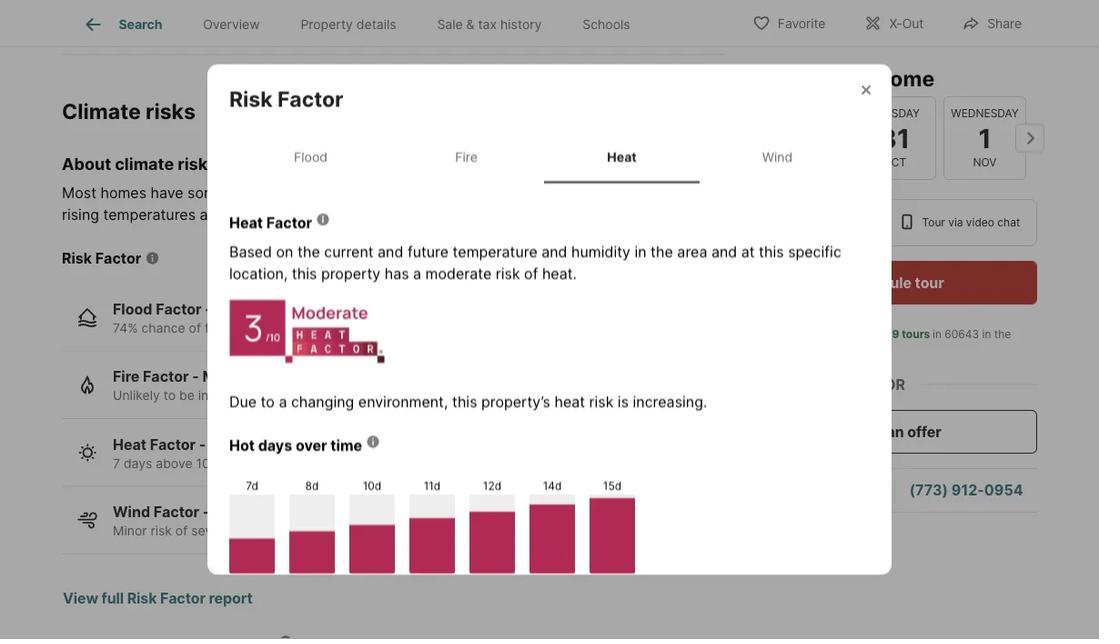 Task type: locate. For each thing, give the bounding box(es) containing it.
risks up about climate risks
[[146, 99, 196, 124]]

0 horizontal spatial climate
[[115, 154, 174, 174]]

1 horizontal spatial risk
[[127, 590, 157, 607]]

2 vertical spatial next
[[304, 524, 330, 539]]

sale & tax history
[[437, 17, 542, 32]]

future
[[407, 243, 449, 260]]

years down property
[[321, 320, 353, 336]]

flood for flood
[[294, 149, 327, 164]]

the left area
[[651, 243, 673, 260]]

tuesday
[[870, 107, 920, 120]]

in right 15
[[393, 456, 403, 471]]

1 horizontal spatial climate
[[571, 184, 621, 202]]

and
[[398, 184, 424, 202], [200, 206, 225, 223], [378, 243, 403, 260], [541, 243, 567, 260], [711, 243, 737, 260]]

years inside flood factor - major 74% chance of flooding in next 30 years
[[321, 320, 353, 336]]

risk up sea
[[229, 184, 253, 202]]

0 horizontal spatial tour
[[786, 66, 828, 91]]

changing
[[291, 392, 354, 410]]

in right humidity
[[634, 243, 646, 260]]

risks up "some"
[[178, 154, 217, 174]]

1 oct from the left
[[793, 156, 816, 169]]

years up the time
[[334, 388, 367, 404]]

0 vertical spatial tour
[[786, 66, 828, 91]]

by
[[550, 184, 567, 202]]

heat up based on the top left of the page
[[229, 214, 263, 231]]

factor up flood tab
[[277, 86, 343, 111]]

be inside most homes have some risk of natural disasters, and may be impacted by climate change due to rising temperatures and sea levels.
[[461, 184, 478, 202]]

next up hot days over time
[[284, 388, 311, 404]]

this inside heat factor - moderate 7 days above 101° expected this year, 15 days in 30 years
[[285, 456, 307, 471]]

days
[[833, 344, 857, 358], [258, 436, 292, 454], [124, 456, 152, 471], [360, 456, 389, 471]]

0 vertical spatial over
[[296, 436, 327, 454]]

fire inside fire factor - minimal unlikely to be in a wildfire in next 30 years
[[113, 368, 140, 386]]

offer
[[907, 423, 941, 441]]

years inside fire factor - minimal unlikely to be in a wildfire in next 30 years
[[334, 388, 367, 404]]

in inside heat factor - moderate 7 days above 101° expected this year, 15 days in 30 years
[[393, 456, 403, 471]]

tour inside schedule tour button
[[915, 274, 944, 292]]

start an offer button
[[752, 410, 1037, 454]]

1 vertical spatial be
[[179, 388, 195, 404]]

oct down 31
[[883, 156, 906, 169]]

fire for fire
[[455, 149, 477, 164]]

2 vertical spatial heat
[[113, 436, 146, 454]]

this left property's
[[452, 392, 477, 410]]

be inside fire factor - minimal unlikely to be in a wildfire in next 30 years
[[179, 388, 195, 404]]

tour right schedule at the top right
[[915, 274, 944, 292]]

0 vertical spatial risks
[[146, 99, 196, 124]]

factor up chance
[[156, 300, 202, 318]]

a down minimal
[[212, 388, 219, 404]]

hot days over time
[[229, 436, 362, 454]]

30 down go tour this home
[[787, 122, 822, 154]]

10d
[[363, 479, 381, 492]]

1 vertical spatial risks
[[178, 154, 217, 174]]

heat inside heat factor - moderate 7 days above 101° expected this year, 15 days in 30 years
[[113, 436, 146, 454]]

1 vertical spatial heat
[[229, 214, 263, 231]]

most homes have some risk of natural disasters, and may be impacted by climate change due to rising temperatures and sea levels.
[[62, 184, 724, 223]]

wind tab
[[700, 134, 855, 179]]

tab list containing flood
[[229, 130, 870, 183]]

- up 101°
[[199, 436, 206, 454]]

factor down temperatures
[[95, 249, 141, 267]]

in right tours
[[933, 328, 942, 341]]

30 inside flood factor - major 74% chance of flooding in next 30 years
[[301, 320, 317, 336]]

30
[[787, 122, 822, 154], [301, 320, 317, 336], [816, 344, 829, 358], [314, 388, 330, 404], [407, 456, 423, 471], [334, 524, 350, 539]]

1 horizontal spatial flood
[[294, 149, 327, 164]]

- up severe
[[203, 504, 210, 521]]

risk factor inside dialog
[[229, 86, 343, 111]]

2 oct from the left
[[883, 156, 906, 169]]

climate inside most homes have some risk of natural disasters, and may be impacted by climate change due to rising temperatures and sea levels.
[[571, 184, 621, 202]]

1 horizontal spatial be
[[461, 184, 478, 202]]

wind factor - minor minor risk of severe winds over next 30 years
[[113, 504, 386, 539]]

risk left severe
[[151, 524, 172, 539]]

2 horizontal spatial the
[[994, 328, 1011, 341]]

the
[[297, 243, 320, 260], [651, 243, 673, 260], [994, 328, 1011, 341]]

wind down "go"
[[762, 149, 793, 164]]

to
[[710, 184, 724, 202], [164, 388, 176, 404], [261, 392, 275, 410]]

oct up specific
[[793, 156, 816, 169]]

1 vertical spatial flood
[[113, 300, 152, 318]]

risk factor down rising
[[62, 249, 141, 267]]

wednesday 1 nov
[[951, 107, 1019, 169]]

&
[[466, 17, 475, 32]]

1 vertical spatial tab list
[[229, 130, 870, 183]]

risk factor element
[[229, 64, 365, 112]]

wildfire
[[223, 388, 267, 404]]

risk inside button
[[127, 590, 157, 607]]

climate right by
[[571, 184, 621, 202]]

30 right the last
[[816, 344, 829, 358]]

property details tab
[[280, 3, 417, 46]]

30 up hot days over time
[[314, 388, 330, 404]]

0 horizontal spatial the
[[297, 243, 320, 260]]

1 vertical spatial tour
[[915, 274, 944, 292]]

1 horizontal spatial tour
[[915, 274, 944, 292]]

fire up the unlikely
[[113, 368, 140, 386]]

of left heat.
[[524, 265, 538, 282]]

tour
[[786, 66, 828, 91], [915, 274, 944, 292]]

flood for flood factor - major 74% chance of flooding in next 30 years
[[113, 300, 152, 318]]

natural
[[276, 184, 323, 202]]

in inside based on the current and future temperature and humidity in the area and at this specific location, this property has
[[634, 243, 646, 260]]

the right on
[[297, 243, 320, 260]]

0 horizontal spatial to
[[164, 388, 176, 404]]

risk
[[229, 86, 273, 111], [62, 249, 92, 267], [127, 590, 157, 607]]

this
[[833, 66, 872, 91], [759, 243, 784, 260], [292, 265, 317, 282], [452, 392, 477, 410], [285, 456, 307, 471]]

None button
[[763, 95, 846, 181], [853, 96, 936, 180], [943, 96, 1026, 180], [763, 95, 846, 181], [853, 96, 936, 180], [943, 96, 1026, 180]]

0 horizontal spatial oct
[[793, 156, 816, 169]]

14d
[[543, 479, 562, 492]]

be
[[461, 184, 478, 202], [179, 388, 195, 404]]

property details
[[301, 17, 396, 32]]

- inside flood factor - major 74% chance of flooding in next 30 years
[[205, 300, 212, 318]]

risk factor up flood tab
[[229, 86, 343, 111]]

of
[[258, 184, 271, 202], [524, 265, 538, 282], [189, 320, 201, 336], [175, 524, 188, 539]]

2 horizontal spatial risk
[[229, 86, 273, 111]]

0 vertical spatial risk factor
[[229, 86, 343, 111]]

0 vertical spatial risk
[[229, 86, 273, 111]]

30 inside in the last 30 days
[[816, 344, 829, 358]]

next image
[[1015, 124, 1044, 153]]

0 vertical spatial flood
[[294, 149, 327, 164]]

moderate
[[209, 436, 278, 454]]

tours
[[902, 328, 930, 341]]

0 horizontal spatial wind
[[113, 504, 150, 521]]

1 horizontal spatial a
[[279, 392, 287, 410]]

flood
[[294, 149, 327, 164], [113, 300, 152, 318]]

this down hot days over time
[[285, 456, 307, 471]]

in
[[634, 243, 646, 260], [257, 320, 268, 336], [933, 328, 942, 341], [982, 328, 991, 341], [198, 388, 209, 404], [270, 388, 281, 404], [393, 456, 403, 471]]

0 vertical spatial be
[[461, 184, 478, 202]]

next right flooding
[[271, 320, 297, 336]]

0 horizontal spatial risk factor
[[62, 249, 141, 267]]

over right winds
[[274, 524, 300, 539]]

2 vertical spatial risk
[[127, 590, 157, 607]]

based
[[229, 243, 272, 260]]

at
[[741, 243, 755, 260]]

be right the unlikely
[[179, 388, 195, 404]]

years inside heat factor - moderate 7 days above 101° expected this year, 15 days in 30 years
[[426, 456, 459, 471]]

in right 60643 on the bottom right
[[982, 328, 991, 341]]

search
[[119, 17, 162, 32]]

- for major
[[205, 300, 212, 318]]

1 horizontal spatial risk factor
[[229, 86, 343, 111]]

climate risks
[[62, 99, 196, 124]]

risk down rising
[[62, 249, 92, 267]]

flood up '74%'
[[113, 300, 152, 318]]

schedule tour
[[845, 274, 944, 292]]

area
[[677, 243, 707, 260]]

favorite button
[[737, 4, 841, 41]]

0 horizontal spatial heat
[[113, 436, 146, 454]]

minor
[[213, 504, 254, 521], [113, 524, 147, 539]]

climate up homes
[[115, 154, 174, 174]]

1 horizontal spatial the
[[651, 243, 673, 260]]

heat up the change
[[607, 149, 637, 164]]

factor inside the wind factor - minor minor risk of severe winds over next 30 years
[[154, 504, 199, 521]]

heat
[[607, 149, 637, 164], [229, 214, 263, 231], [113, 436, 146, 454]]

a right has
[[413, 265, 421, 282]]

and up heat.
[[541, 243, 567, 260]]

over inside risk factor dialog
[[296, 436, 327, 454]]

1 horizontal spatial wind
[[762, 149, 793, 164]]

31
[[880, 122, 910, 154]]

1 horizontal spatial oct
[[883, 156, 906, 169]]

factor up above
[[150, 436, 196, 454]]

factor left report at the left
[[160, 590, 205, 607]]

1 vertical spatial over
[[274, 524, 300, 539]]

0 vertical spatial heat
[[607, 149, 637, 164]]

factor up the unlikely
[[143, 368, 189, 386]]

over up year,
[[296, 436, 327, 454]]

is
[[618, 392, 629, 410]]

1y
[[246, 575, 258, 588]]

-
[[205, 300, 212, 318], [192, 368, 199, 386], [199, 436, 206, 454], [203, 504, 210, 521]]

1 horizontal spatial to
[[261, 392, 275, 410]]

30 down 15
[[334, 524, 350, 539]]

risk right full
[[127, 590, 157, 607]]

next inside fire factor - minimal unlikely to be in a wildfire in next 30 years
[[284, 388, 311, 404]]

risk inside dialog
[[229, 86, 273, 111]]

1 vertical spatial next
[[284, 388, 311, 404]]

start
[[848, 423, 883, 441]]

0 vertical spatial wind
[[762, 149, 793, 164]]

disasters,
[[327, 184, 394, 202]]

a
[[413, 265, 421, 282], [212, 388, 219, 404], [279, 392, 287, 410]]

flood up natural
[[294, 149, 327, 164]]

1 horizontal spatial heat
[[229, 214, 263, 231]]

- for moderate
[[199, 436, 206, 454]]

and left may
[[398, 184, 424, 202]]

0 horizontal spatial fire
[[113, 368, 140, 386]]

2 horizontal spatial heat
[[607, 149, 637, 164]]

risk
[[229, 184, 253, 202], [496, 265, 520, 282], [589, 392, 614, 410], [151, 524, 172, 539]]

of inside risk factor dialog
[[524, 265, 538, 282]]

0 vertical spatial fire
[[455, 149, 477, 164]]

1 vertical spatial fire
[[113, 368, 140, 386]]

2 horizontal spatial to
[[710, 184, 724, 202]]

minor up winds
[[213, 504, 254, 521]]

of left severe
[[175, 524, 188, 539]]

tour via video chat option
[[885, 199, 1037, 247]]

- inside heat factor - moderate 7 days above 101° expected this year, 15 days in 30 years
[[199, 436, 206, 454]]

temperatures
[[103, 206, 196, 223]]

current
[[324, 243, 374, 260]]

8d
[[305, 479, 319, 492]]

the right 60643 on the bottom right
[[994, 328, 1011, 341]]

next down 8d
[[304, 524, 330, 539]]

1 vertical spatial wind
[[113, 504, 150, 521]]

go
[[752, 66, 781, 91]]

schools tab
[[562, 3, 651, 46]]

wind inside the wind factor - minor minor risk of severe winds over next 30 years
[[113, 504, 150, 521]]

912-
[[951, 482, 984, 499]]

0 horizontal spatial flood
[[113, 300, 152, 318]]

0 horizontal spatial be
[[179, 388, 195, 404]]

tab list
[[62, 0, 665, 46], [229, 130, 870, 183]]

heat up 7
[[113, 436, 146, 454]]

1 vertical spatial risk
[[62, 249, 92, 267]]

tax
[[478, 17, 497, 32]]

years down 10d
[[353, 524, 386, 539]]

1 vertical spatial climate
[[571, 184, 621, 202]]

risk left is at the bottom right of the page
[[589, 392, 614, 410]]

be right may
[[461, 184, 478, 202]]

humidity
[[571, 243, 630, 260]]

a right wildfire at the bottom left
[[279, 392, 287, 410]]

30 up changing
[[301, 320, 317, 336]]

30 down environment,
[[407, 456, 423, 471]]

heat for heat
[[607, 149, 637, 164]]

fire up may
[[455, 149, 477, 164]]

factor up severe
[[154, 504, 199, 521]]

flood inside tab
[[294, 149, 327, 164]]

location,
[[229, 265, 288, 282]]

view
[[63, 590, 98, 607]]

- inside fire factor - minimal unlikely to be in a wildfire in next 30 years
[[192, 368, 199, 386]]

flood inside flood factor - major 74% chance of flooding in next 30 years
[[113, 300, 152, 318]]

fire inside tab
[[455, 149, 477, 164]]

on
[[276, 243, 293, 260]]

- left major
[[205, 300, 212, 318]]

this right at
[[759, 243, 784, 260]]

- left minimal
[[192, 368, 199, 386]]

option
[[752, 199, 885, 247]]

heat inside heat tab
[[607, 149, 637, 164]]

factor up on
[[266, 214, 312, 231]]

history
[[500, 17, 542, 32]]

share button
[[946, 4, 1037, 41]]

wind down 7
[[113, 504, 150, 521]]

wind inside tab
[[762, 149, 793, 164]]

0 horizontal spatial a
[[212, 388, 219, 404]]

0 vertical spatial minor
[[213, 504, 254, 521]]

risk down "overview" "tab"
[[229, 86, 273, 111]]

1 vertical spatial minor
[[113, 524, 147, 539]]

of right chance
[[189, 320, 201, 336]]

- inside the wind factor - minor minor risk of severe winds over next 30 years
[[203, 504, 210, 521]]

tour right "go"
[[786, 66, 828, 91]]

overview
[[203, 17, 260, 32]]

x-
[[889, 16, 902, 31]]

next inside the wind factor - minor minor risk of severe winds over next 30 years
[[304, 524, 330, 539]]

- for minimal
[[192, 368, 199, 386]]

10y
[[363, 575, 381, 588]]

1 horizontal spatial fire
[[455, 149, 477, 164]]

days right the last
[[833, 344, 857, 358]]

in right flooding
[[257, 320, 268, 336]]

years up 11d
[[426, 456, 459, 471]]

days inside in the last 30 days
[[833, 344, 857, 358]]

of up levels.
[[258, 184, 271, 202]]

5y
[[306, 575, 318, 588]]

this down on
[[292, 265, 317, 282]]

risk factor dialog
[[207, 64, 892, 640]]

property
[[321, 265, 380, 282]]

schedule tour button
[[752, 261, 1037, 305]]

0 vertical spatial tab list
[[62, 0, 665, 46]]

(773) 912-0954 link
[[909, 482, 1023, 499]]

days up the expected at the left of page
[[258, 436, 292, 454]]

expected
[[225, 456, 282, 471]]

video
[[966, 216, 994, 229]]

minor down 7
[[113, 524, 147, 539]]

0 vertical spatial next
[[271, 320, 297, 336]]

74%
[[113, 320, 138, 336]]

winds
[[235, 524, 270, 539]]



Task type: describe. For each thing, give the bounding box(es) containing it.
days right 7
[[124, 456, 152, 471]]

(773)
[[909, 482, 948, 499]]

30 oct
[[787, 122, 822, 169]]

has
[[385, 265, 409, 282]]

heat factor score logo image
[[229, 285, 385, 363]]

this left home
[[833, 66, 872, 91]]

1 horizontal spatial minor
[[213, 504, 254, 521]]

in inside flood factor - major 74% chance of flooding in next 30 years
[[257, 320, 268, 336]]

20y
[[482, 575, 502, 588]]

climate
[[62, 99, 141, 124]]

15
[[343, 456, 357, 471]]

homes
[[100, 184, 147, 202]]

levels.
[[258, 206, 301, 223]]

full
[[102, 590, 124, 607]]

0954
[[984, 482, 1023, 499]]

x-out button
[[848, 4, 939, 41]]

risk down temperature
[[496, 265, 520, 282]]

30 inside the wind factor - minor minor risk of severe winds over next 30 years
[[334, 524, 350, 539]]

view full risk factor report
[[63, 590, 253, 607]]

year,
[[311, 456, 340, 471]]

tour for go
[[786, 66, 828, 91]]

an
[[887, 423, 904, 441]]

15y
[[423, 575, 441, 588]]

wednesday
[[951, 107, 1019, 120]]

a inside fire factor - minimal unlikely to be in a wildfire in next 30 years
[[212, 388, 219, 404]]

of inside most homes have some risk of natural disasters, and may be impacted by climate change due to rising temperatures and sea levels.
[[258, 184, 271, 202]]

in down minimal
[[198, 388, 209, 404]]

1 vertical spatial risk factor
[[62, 249, 141, 267]]

over inside the wind factor - minor minor risk of severe winds over next 30 years
[[274, 524, 300, 539]]

in right wildfire at the bottom left
[[270, 388, 281, 404]]

heat for heat factor - moderate 7 days above 101° expected this year, 15 days in 30 years
[[113, 436, 146, 454]]

1
[[978, 122, 991, 154]]

and up has
[[378, 243, 403, 260]]

heat
[[554, 392, 585, 410]]

out
[[902, 16, 924, 31]]

major
[[215, 300, 256, 318]]

0 vertical spatial climate
[[115, 154, 174, 174]]

a moderate risk of heat.
[[413, 265, 577, 282]]

factor inside flood factor - major 74% chance of flooding in next 30 years
[[156, 300, 202, 318]]

some
[[188, 184, 225, 202]]

or
[[884, 376, 905, 393]]

specific
[[788, 243, 841, 260]]

due
[[229, 392, 257, 410]]

oct inside the tuesday 31 oct
[[883, 156, 906, 169]]

tab list containing search
[[62, 0, 665, 46]]

and down "some"
[[200, 206, 225, 223]]

x-out
[[889, 16, 924, 31]]

risk inside the wind factor - minor minor risk of severe winds over next 30 years
[[151, 524, 172, 539]]

days up 10d
[[360, 456, 389, 471]]

heat factor - moderate 7 days above 101° expected this year, 15 days in 30 years
[[113, 436, 459, 471]]

overview tab
[[183, 3, 280, 46]]

nov
[[973, 156, 997, 169]]

hot
[[229, 436, 255, 454]]

0 horizontal spatial minor
[[113, 524, 147, 539]]

19 tours in 60643
[[887, 328, 979, 341]]

property's
[[481, 392, 550, 410]]

and left at
[[711, 243, 737, 260]]

in the last 30 days
[[794, 328, 1014, 358]]

factor inside heat factor - moderate 7 days above 101° expected this year, 15 days in 30 years
[[150, 436, 196, 454]]

fire tab
[[388, 134, 544, 179]]

report
[[209, 590, 253, 607]]

in inside in the last 30 days
[[982, 328, 991, 341]]

temperature
[[453, 243, 537, 260]]

sale & tax history tab
[[417, 3, 562, 46]]

via
[[948, 216, 963, 229]]

years inside the wind factor - minor minor risk of severe winds over next 30 years
[[353, 524, 386, 539]]

7d
[[246, 479, 258, 492]]

factor inside fire factor - minimal unlikely to be in a wildfire in next 30 years
[[143, 368, 189, 386]]

next inside flood factor - major 74% chance of flooding in next 30 years
[[271, 320, 297, 336]]

wind for wind factor - minor minor risk of severe winds over next 30 years
[[113, 504, 150, 521]]

view full risk factor report button
[[62, 577, 254, 621]]

(773) 912-0954
[[909, 482, 1023, 499]]

may
[[428, 184, 457, 202]]

property
[[301, 17, 353, 32]]

share
[[987, 16, 1022, 31]]

11d
[[424, 479, 441, 492]]

oct inside 30 oct
[[793, 156, 816, 169]]

unlikely
[[113, 388, 160, 404]]

schools
[[583, 17, 630, 32]]

severe
[[191, 524, 231, 539]]

factor inside button
[[160, 590, 205, 607]]

about
[[62, 154, 111, 174]]

change
[[625, 184, 676, 202]]

7
[[113, 456, 120, 471]]

of inside flood factor - major 74% chance of flooding in next 30 years
[[189, 320, 201, 336]]

30 inside heat factor - moderate 7 days above 101° expected this year, 15 days in 30 years
[[407, 456, 423, 471]]

based on the current and future temperature and humidity in the area and at this specific location, this property has
[[229, 243, 841, 282]]

wind for wind
[[762, 149, 793, 164]]

fire for fire factor - minimal unlikely to be in a wildfire in next 30 years
[[113, 368, 140, 386]]

tab list inside risk factor dialog
[[229, 130, 870, 183]]

heat.
[[542, 265, 577, 282]]

about climate risks
[[62, 154, 217, 174]]

last
[[794, 344, 813, 358]]

tour
[[922, 216, 945, 229]]

flood tab
[[233, 134, 388, 179]]

environment,
[[358, 392, 448, 410]]

risk inside most homes have some risk of natural disasters, and may be impacted by climate change due to rising temperatures and sea levels.
[[229, 184, 253, 202]]

chance
[[141, 320, 185, 336]]

time
[[331, 436, 362, 454]]

favorite
[[778, 16, 826, 31]]

heat tab
[[544, 134, 700, 179]]

- for minor
[[203, 504, 210, 521]]

tour via video chat
[[922, 216, 1020, 229]]

above
[[156, 456, 193, 471]]

of inside the wind factor - minor minor risk of severe winds over next 30 years
[[175, 524, 188, 539]]

flood factor - major 74% chance of flooding in next 30 years
[[113, 300, 353, 336]]

to inside fire factor - minimal unlikely to be in a wildfire in next 30 years
[[164, 388, 176, 404]]

25y
[[543, 575, 562, 588]]

the inside in the last 30 days
[[994, 328, 1011, 341]]

15d
[[603, 479, 622, 492]]

19
[[887, 328, 899, 341]]

heat for heat factor
[[229, 214, 263, 231]]

days inside risk factor dialog
[[258, 436, 292, 454]]

30 inside fire factor - minimal unlikely to be in a wildfire in next 30 years
[[314, 388, 330, 404]]

2 horizontal spatial a
[[413, 265, 421, 282]]

101°
[[196, 456, 222, 471]]

moderate
[[425, 265, 492, 282]]

to inside most homes have some risk of natural disasters, and may be impacted by climate change due to rising temperatures and sea levels.
[[710, 184, 724, 202]]

due
[[680, 184, 706, 202]]

tour for schedule
[[915, 274, 944, 292]]

chat
[[997, 216, 1020, 229]]

flooding
[[205, 320, 254, 336]]

tour via video chat list box
[[752, 199, 1037, 247]]

sea
[[230, 206, 254, 223]]

0 horizontal spatial risk
[[62, 249, 92, 267]]

12d
[[483, 479, 501, 492]]

minimal
[[202, 368, 258, 386]]

to inside dialog
[[261, 392, 275, 410]]

rising
[[62, 206, 99, 223]]

tuesday 31 oct
[[870, 107, 920, 169]]

go tour this home
[[752, 66, 934, 91]]



Task type: vqa. For each thing, say whether or not it's contained in the screenshot.
'1'
yes



